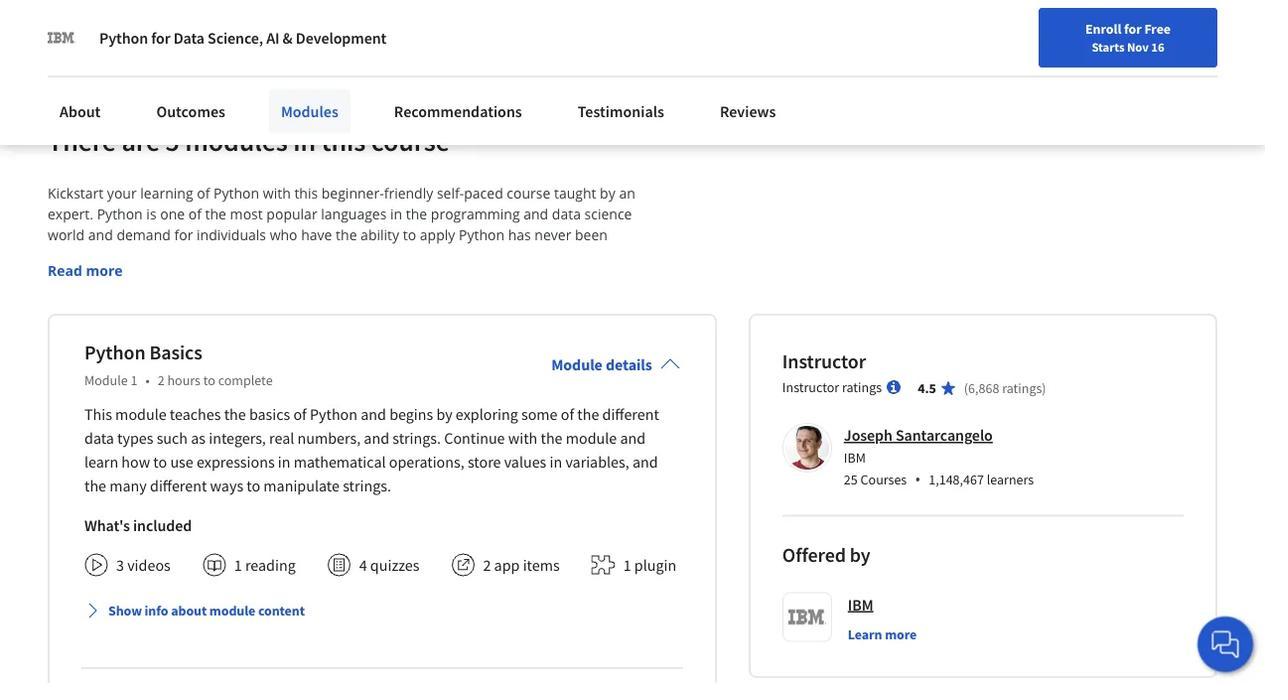 Task type: vqa. For each thing, say whether or not it's contained in the screenshot.
UNIVERSITIES.
no



Task type: describe. For each thing, give the bounding box(es) containing it.
quizzes
[[370, 556, 420, 576]]

modules
[[185, 124, 288, 159]]

this inside kickstart your learning of python with this beginner-friendly self-paced course taught by an expert. python is one of the most popular languages in the programming and data science world and demand for individuals who have the ability to apply python has never been higher. read more
[[294, 185, 318, 203]]

offered
[[783, 543, 847, 568]]

4 quizzes
[[359, 556, 420, 576]]

continue
[[444, 429, 505, 449]]

1 inside python basics module 1 • 2 hours to complete
[[131, 372, 138, 390]]

store
[[468, 453, 501, 473]]

joseph santarcangelo link
[[844, 426, 993, 446]]

to inside python basics module 1 • 2 hours to complete
[[203, 372, 215, 390]]

with inside kickstart your learning of python with this beginner-friendly self-paced course taught by an expert. python is one of the most popular languages in the programming and data science world and demand for individuals who have the ability to apply python has never been higher. read more
[[263, 185, 291, 203]]

in right values
[[550, 453, 563, 473]]

this
[[84, 405, 112, 425]]

higher.
[[48, 247, 93, 266]]

types
[[117, 429, 153, 449]]

science
[[585, 205, 632, 224]]

of up real
[[294, 405, 307, 425]]

testimonials
[[578, 101, 665, 121]]

• inside joseph santarcangelo ibm 25 courses • 1,148,467 learners
[[915, 469, 921, 491]]

joseph santarcangelo image
[[786, 427, 830, 471]]

learning
[[140, 185, 193, 203]]

individuals
[[197, 226, 266, 245]]

never
[[535, 226, 572, 245]]

)
[[1043, 380, 1047, 398]]

python up most
[[214, 185, 259, 203]]

use
[[170, 453, 194, 473]]

and up variables,
[[620, 429, 646, 449]]

to left use
[[153, 453, 167, 473]]

the up variables,
[[578, 405, 600, 425]]

the down some
[[541, 429, 563, 449]]

python down the programming
[[459, 226, 505, 245]]

who
[[270, 226, 298, 245]]

to inside kickstart your learning of python with this beginner-friendly self-paced course taught by an expert. python is one of the most popular languages in the programming and data science world and demand for individuals who have the ability to apply python has never been higher. read more
[[403, 226, 416, 245]]

content
[[258, 603, 305, 621]]

exploring
[[456, 405, 518, 425]]

by inside this module teaches the basics of python and begins by exploring some of the different data types such as integers, real numbers, and strings. continue with the module and learn how to use expressions in  mathematical operations, store values in variables, and the many different ways to manipulate strings.
[[437, 405, 453, 425]]

1,148,467
[[929, 471, 985, 489]]

about
[[60, 101, 101, 121]]

courses
[[861, 471, 907, 489]]

module inside dropdown button
[[210, 603, 256, 621]]

coursera image
[[16, 16, 142, 48]]

joseph santarcangelo ibm 25 courses • 1,148,467 learners
[[844, 426, 1035, 491]]

25
[[844, 471, 858, 489]]

free
[[1145, 20, 1172, 38]]

enroll for free starts nov 16
[[1086, 20, 1172, 55]]

the up integers,
[[224, 405, 246, 425]]

info
[[145, 603, 168, 621]]

paced
[[464, 185, 504, 203]]

1 reading
[[234, 556, 296, 576]]

this module teaches the basics of python and begins by exploring some of the different data types such as integers, real numbers, and strings. continue with the module and learn how to use expressions in  mathematical operations, store values in variables, and the many different ways to manipulate strings.
[[84, 405, 660, 497]]

( 6,868 ratings )
[[965, 380, 1047, 398]]

are
[[122, 124, 160, 159]]

in inside kickstart your learning of python with this beginner-friendly self-paced course taught by an expert. python is one of the most popular languages in the programming and data science world and demand for individuals who have the ability to apply python has never been higher. read more
[[391, 205, 403, 224]]

about
[[171, 603, 207, 621]]

of right learning
[[197, 185, 210, 203]]

data
[[174, 28, 205, 48]]

read
[[48, 262, 82, 281]]

starts
[[1092, 39, 1125, 55]]

1 horizontal spatial this
[[321, 124, 366, 159]]

real
[[269, 429, 294, 449]]

about link
[[48, 89, 113, 133]]

and up "has"
[[524, 205, 549, 224]]

6,868
[[969, 380, 1000, 398]]

2 app items
[[483, 556, 560, 576]]

teaches
[[170, 405, 221, 425]]

such
[[157, 429, 188, 449]]

complete
[[218, 372, 273, 390]]

show info about module content
[[108, 603, 305, 621]]

languages
[[321, 205, 387, 224]]

most
[[230, 205, 263, 224]]

modules
[[281, 101, 339, 121]]

variables,
[[566, 453, 630, 473]]

outcomes
[[156, 101, 225, 121]]

python right ibm icon
[[99, 28, 148, 48]]

numbers,
[[298, 429, 361, 449]]

show info about module content button
[[77, 594, 313, 630]]

there
[[48, 124, 116, 159]]

ibm image
[[48, 24, 76, 52]]

how
[[122, 453, 150, 473]]

more inside kickstart your learning of python with this beginner-friendly self-paced course taught by an expert. python is one of the most popular languages in the programming and data science world and demand for individuals who have the ability to apply python has never been higher. read more
[[86, 262, 123, 281]]

1 vertical spatial module
[[566, 429, 617, 449]]

and up mathematical
[[364, 429, 390, 449]]

is
[[146, 205, 157, 224]]

items
[[523, 556, 560, 576]]

self-
[[437, 185, 464, 203]]

coursera career certificate image
[[843, 0, 1174, 81]]

to right ways
[[247, 477, 260, 497]]

learn
[[84, 453, 118, 473]]

python inside python basics module 1 • 2 hours to complete
[[84, 341, 146, 366]]

1 vertical spatial ibm
[[848, 596, 874, 616]]

&
[[283, 28, 293, 48]]

chat with us image
[[1210, 629, 1242, 661]]

and right world
[[88, 226, 113, 245]]

your
[[107, 185, 137, 203]]

ibm link
[[848, 593, 874, 618]]

ai
[[267, 28, 280, 48]]

integers,
[[209, 429, 266, 449]]

0 vertical spatial module
[[115, 405, 167, 425]]

recommendations link
[[382, 89, 534, 133]]

python basics module 1 • 2 hours to complete
[[84, 341, 273, 390]]

some
[[522, 405, 558, 425]]

python down your
[[97, 205, 143, 224]]

1 for 1 plugin
[[624, 556, 632, 576]]

1 horizontal spatial 2
[[483, 556, 491, 576]]

popular
[[267, 205, 318, 224]]

been
[[575, 226, 608, 245]]

details
[[606, 355, 653, 375]]



Task type: locate. For each thing, give the bounding box(es) containing it.
of right one
[[189, 205, 202, 224]]

module up types
[[115, 405, 167, 425]]

5
[[165, 124, 180, 159]]

1 vertical spatial with
[[508, 429, 538, 449]]

• left hours
[[146, 372, 150, 390]]

1 left hours
[[131, 372, 138, 390]]

module inside python basics module 1 • 2 hours to complete
[[84, 372, 128, 390]]

0 horizontal spatial data
[[84, 429, 114, 449]]

module up variables,
[[566, 429, 617, 449]]

2 horizontal spatial for
[[1125, 20, 1142, 38]]

instructor for instructor ratings
[[783, 379, 840, 397]]

and right variables,
[[633, 453, 658, 473]]

1 horizontal spatial •
[[915, 469, 921, 491]]

more inside "button"
[[885, 627, 917, 645]]

course up "has"
[[507, 185, 551, 203]]

to left apply
[[403, 226, 416, 245]]

by left an
[[600, 185, 616, 203]]

module up 'this'
[[84, 372, 128, 390]]

learners
[[987, 471, 1035, 489]]

1 horizontal spatial different
[[603, 405, 660, 425]]

for inside kickstart your learning of python with this beginner-friendly self-paced course taught by an expert. python is one of the most popular languages in the programming and data science world and demand for individuals who have the ability to apply python has never been higher. read more
[[174, 226, 193, 245]]

0 vertical spatial course
[[371, 124, 450, 159]]

1 horizontal spatial strings.
[[393, 429, 441, 449]]

for for python
[[151, 28, 170, 48]]

kickstart your learning of python with this beginner-friendly self-paced course taught by an expert. python is one of the most popular languages in the programming and data science world and demand for individuals who have the ability to apply python has never been higher. read more
[[48, 185, 639, 281]]

this down the modules
[[321, 124, 366, 159]]

by
[[600, 185, 616, 203], [437, 405, 453, 425], [850, 543, 871, 568]]

• right courses
[[915, 469, 921, 491]]

show
[[108, 603, 142, 621]]

1 horizontal spatial course
[[507, 185, 551, 203]]

data down 'this'
[[84, 429, 114, 449]]

values
[[504, 453, 547, 473]]

and left begins
[[361, 405, 386, 425]]

data inside this module teaches the basics of python and begins by exploring some of the different data types such as integers, real numbers, and strings. continue with the module and learn how to use expressions in  mathematical operations, store values in variables, and the many different ways to manipulate strings.
[[84, 429, 114, 449]]

0 horizontal spatial •
[[146, 372, 150, 390]]

1 vertical spatial more
[[885, 627, 917, 645]]

ways
[[210, 477, 244, 497]]

1 plugin
[[624, 556, 677, 576]]

0 horizontal spatial ratings
[[843, 379, 882, 397]]

0 horizontal spatial by
[[437, 405, 453, 425]]

• inside python basics module 1 • 2 hours to complete
[[146, 372, 150, 390]]

ibm inside joseph santarcangelo ibm 25 courses • 1,148,467 learners
[[844, 449, 866, 467]]

0 vertical spatial different
[[603, 405, 660, 425]]

2 horizontal spatial module
[[566, 429, 617, 449]]

1 vertical spatial instructor
[[783, 379, 840, 397]]

1 horizontal spatial module
[[552, 355, 603, 375]]

0 vertical spatial 2
[[158, 372, 165, 390]]

videos
[[127, 556, 171, 576]]

world
[[48, 226, 85, 245]]

programming
[[431, 205, 520, 224]]

manipulate
[[264, 477, 340, 497]]

basics
[[249, 405, 290, 425]]

app
[[494, 556, 520, 576]]

0 vertical spatial this
[[321, 124, 366, 159]]

1 vertical spatial by
[[437, 405, 453, 425]]

nov
[[1128, 39, 1150, 55]]

2 horizontal spatial by
[[850, 543, 871, 568]]

1 left the reading
[[234, 556, 242, 576]]

1 horizontal spatial more
[[885, 627, 917, 645]]

course inside kickstart your learning of python with this beginner-friendly self-paced course taught by an expert. python is one of the most popular languages in the programming and data science world and demand for individuals who have the ability to apply python has never been higher. read more
[[507, 185, 551, 203]]

python inside this module teaches the basics of python and begins by exploring some of the different data types such as integers, real numbers, and strings. continue with the module and learn how to use expressions in  mathematical operations, store values in variables, and the many different ways to manipulate strings.
[[310, 405, 358, 425]]

more right learn
[[885, 627, 917, 645]]

course
[[371, 124, 450, 159], [507, 185, 551, 203]]

apply
[[420, 226, 455, 245]]

different down details
[[603, 405, 660, 425]]

joseph
[[844, 426, 893, 446]]

0 horizontal spatial more
[[86, 262, 123, 281]]

show notifications image
[[1051, 25, 1075, 49]]

1 horizontal spatial by
[[600, 185, 616, 203]]

1 vertical spatial this
[[294, 185, 318, 203]]

with up popular
[[263, 185, 291, 203]]

data down the taught
[[552, 205, 581, 224]]

demand
[[117, 226, 171, 245]]

instructor for instructor
[[783, 350, 867, 375]]

1
[[131, 372, 138, 390], [234, 556, 242, 576], [624, 556, 632, 576]]

data
[[552, 205, 581, 224], [84, 429, 114, 449]]

in
[[293, 124, 316, 159], [391, 205, 403, 224], [278, 453, 291, 473], [550, 453, 563, 473]]

of right some
[[561, 405, 574, 425]]

this up popular
[[294, 185, 318, 203]]

with up values
[[508, 429, 538, 449]]

by right begins
[[437, 405, 453, 425]]

strings. down begins
[[393, 429, 441, 449]]

None search field
[[267, 12, 466, 52]]

has
[[508, 226, 531, 245]]

2 left hours
[[158, 372, 165, 390]]

of
[[197, 185, 210, 203], [189, 205, 202, 224], [294, 405, 307, 425], [561, 405, 574, 425]]

expert.
[[48, 205, 93, 224]]

0 vertical spatial •
[[146, 372, 150, 390]]

basics
[[149, 341, 202, 366]]

in down the modules
[[293, 124, 316, 159]]

different down use
[[150, 477, 207, 497]]

for up nov
[[1125, 20, 1142, 38]]

hours
[[167, 372, 201, 390]]

2 vertical spatial module
[[210, 603, 256, 621]]

•
[[146, 372, 150, 390], [915, 469, 921, 491]]

0 horizontal spatial 2
[[158, 372, 165, 390]]

0 horizontal spatial module
[[84, 372, 128, 390]]

by right offered
[[850, 543, 871, 568]]

0 vertical spatial more
[[86, 262, 123, 281]]

what's
[[84, 516, 130, 536]]

module details
[[552, 355, 653, 375]]

1 horizontal spatial module
[[210, 603, 256, 621]]

instructor ratings
[[783, 379, 882, 397]]

the
[[205, 205, 227, 224], [406, 205, 427, 224], [336, 226, 357, 245], [224, 405, 246, 425], [578, 405, 600, 425], [541, 429, 563, 449], [84, 477, 106, 497]]

python up numbers,
[[310, 405, 358, 425]]

python left the basics
[[84, 341, 146, 366]]

1 horizontal spatial data
[[552, 205, 581, 224]]

0 horizontal spatial with
[[263, 185, 291, 203]]

0 horizontal spatial this
[[294, 185, 318, 203]]

recommendations
[[394, 101, 522, 121]]

1 vertical spatial strings.
[[343, 477, 391, 497]]

instructor up instructor ratings
[[783, 350, 867, 375]]

for inside enroll for free starts nov 16
[[1125, 20, 1142, 38]]

1 instructor from the top
[[783, 350, 867, 375]]

ratings up 'joseph'
[[843, 379, 882, 397]]

0 vertical spatial by
[[600, 185, 616, 203]]

1 left the plugin
[[624, 556, 632, 576]]

an
[[619, 185, 636, 203]]

strings.
[[393, 429, 441, 449], [343, 477, 391, 497]]

2
[[158, 372, 165, 390], [483, 556, 491, 576]]

more
[[86, 262, 123, 281], [885, 627, 917, 645]]

4.5
[[918, 380, 937, 398]]

the up the individuals
[[205, 205, 227, 224]]

development
[[296, 28, 387, 48]]

with inside this module teaches the basics of python and begins by exploring some of the different data types such as integers, real numbers, and strings. continue with the module and learn how to use expressions in  mathematical operations, store values in variables, and the many different ways to manipulate strings.
[[508, 429, 538, 449]]

2 horizontal spatial 1
[[624, 556, 632, 576]]

2 instructor from the top
[[783, 379, 840, 397]]

what's included
[[84, 516, 192, 536]]

ibm up 25
[[844, 449, 866, 467]]

1 horizontal spatial for
[[174, 226, 193, 245]]

the down the friendly
[[406, 205, 427, 224]]

module right about
[[210, 603, 256, 621]]

as
[[191, 429, 206, 449]]

science,
[[208, 28, 263, 48]]

3
[[116, 556, 124, 576]]

in down real
[[278, 453, 291, 473]]

the down "languages"
[[336, 226, 357, 245]]

2 vertical spatial by
[[850, 543, 871, 568]]

1 vertical spatial course
[[507, 185, 551, 203]]

module left details
[[552, 355, 603, 375]]

and
[[524, 205, 549, 224], [88, 226, 113, 245], [361, 405, 386, 425], [364, 429, 390, 449], [620, 429, 646, 449], [633, 453, 658, 473]]

one
[[160, 205, 185, 224]]

2 left app
[[483, 556, 491, 576]]

mathematical
[[294, 453, 386, 473]]

offered by
[[783, 543, 871, 568]]

0 horizontal spatial different
[[150, 477, 207, 497]]

read more button
[[48, 261, 123, 282]]

course up the friendly
[[371, 124, 450, 159]]

0 horizontal spatial 1
[[131, 372, 138, 390]]

0 vertical spatial strings.
[[393, 429, 441, 449]]

for down one
[[174, 226, 193, 245]]

module
[[552, 355, 603, 375], [84, 372, 128, 390]]

in down the friendly
[[391, 205, 403, 224]]

0 vertical spatial ibm
[[844, 449, 866, 467]]

menu item
[[902, 20, 1030, 84]]

taught
[[554, 185, 597, 203]]

many
[[110, 477, 147, 497]]

more right read
[[86, 262, 123, 281]]

to right hours
[[203, 372, 215, 390]]

1 horizontal spatial with
[[508, 429, 538, 449]]

1 for 1 reading
[[234, 556, 242, 576]]

instructor up joseph santarcangelo image
[[783, 379, 840, 397]]

0 horizontal spatial course
[[371, 124, 450, 159]]

strings. down mathematical
[[343, 477, 391, 497]]

ibm up learn
[[848, 596, 874, 616]]

ibm
[[844, 449, 866, 467], [848, 596, 874, 616]]

1 horizontal spatial 1
[[234, 556, 242, 576]]

ratings right 6,868
[[1003, 380, 1043, 398]]

1 horizontal spatial ratings
[[1003, 380, 1043, 398]]

1 vertical spatial different
[[150, 477, 207, 497]]

the down 'learn'
[[84, 477, 106, 497]]

0 horizontal spatial module
[[115, 405, 167, 425]]

data inside kickstart your learning of python with this beginner-friendly self-paced course taught by an expert. python is one of the most popular languages in the programming and data science world and demand for individuals who have the ability to apply python has never been higher. read more
[[552, 205, 581, 224]]

module
[[115, 405, 167, 425], [566, 429, 617, 449], [210, 603, 256, 621]]

by inside kickstart your learning of python with this beginner-friendly self-paced course taught by an expert. python is one of the most popular languages in the programming and data science world and demand for individuals who have the ability to apply python has never been higher. read more
[[600, 185, 616, 203]]

begins
[[390, 405, 433, 425]]

0 horizontal spatial for
[[151, 28, 170, 48]]

for left data
[[151, 28, 170, 48]]

testimonials link
[[566, 89, 677, 133]]

3 videos
[[116, 556, 171, 576]]

1 vertical spatial data
[[84, 429, 114, 449]]

this
[[321, 124, 366, 159], [294, 185, 318, 203]]

modules link
[[269, 89, 351, 133]]

0 horizontal spatial strings.
[[343, 477, 391, 497]]

0 vertical spatial with
[[263, 185, 291, 203]]

santarcangelo
[[896, 426, 993, 446]]

learn
[[848, 627, 883, 645]]

instructor
[[783, 350, 867, 375], [783, 379, 840, 397]]

2 inside python basics module 1 • 2 hours to complete
[[158, 372, 165, 390]]

learn more
[[848, 627, 917, 645]]

reading
[[245, 556, 296, 576]]

1 vertical spatial •
[[915, 469, 921, 491]]

for for enroll
[[1125, 20, 1142, 38]]

expressions
[[197, 453, 275, 473]]

0 vertical spatial data
[[552, 205, 581, 224]]

0 vertical spatial instructor
[[783, 350, 867, 375]]

1 vertical spatial 2
[[483, 556, 491, 576]]



